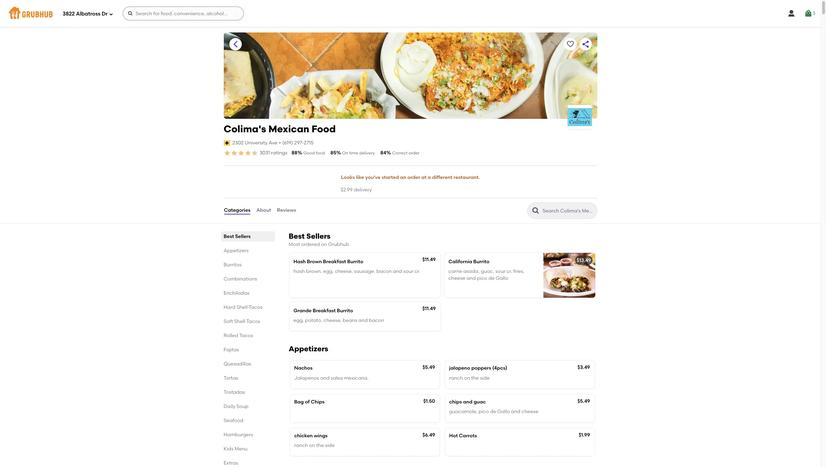 Task type: locate. For each thing, give the bounding box(es) containing it.
jalapenos
[[294, 376, 319, 382]]

0 horizontal spatial $5.49
[[423, 365, 435, 371]]

best for best sellers
[[224, 234, 234, 240]]

$5.49 for jalapenos and salsa mexicana.
[[423, 365, 435, 371]]

guac
[[474, 400, 486, 406]]

1 vertical spatial appetizers
[[289, 345, 328, 354]]

appetizers down best sellers
[[224, 248, 249, 254]]

2 vertical spatial on
[[309, 443, 315, 449]]

pico inside the 'carne asada, guac, sour cr, fries, cheese and pico de gallo'
[[477, 276, 487, 282]]

burrito up beans at the bottom
[[337, 308, 353, 314]]

sour left cr,
[[496, 269, 506, 275]]

best inside best sellers most ordered on grubhub
[[289, 232, 305, 241]]

different
[[432, 175, 453, 181]]

0 vertical spatial cheese
[[449, 276, 465, 282]]

looks
[[341, 175, 355, 181]]

Search Colima's Mexican Food search field
[[542, 208, 595, 214]]

delivery down like
[[354, 187, 372, 193]]

1 vertical spatial egg,
[[294, 318, 304, 324]]

1 horizontal spatial sour
[[496, 269, 506, 275]]

0 horizontal spatial ranch
[[294, 443, 308, 449]]

cheese, down hash brown breakfast burrito
[[335, 269, 353, 275]]

fajitas tab
[[224, 347, 272, 354]]

breakfast up potato, on the bottom left of the page
[[313, 308, 336, 314]]

sellers up ordered
[[307, 232, 331, 241]]

0 horizontal spatial side
[[325, 443, 335, 449]]

order left at
[[408, 175, 420, 181]]

$11.49 for hash brown, egg, cheese, sausage, bacon and sour cr.
[[422, 257, 436, 263]]

$5.49 left jalapeno
[[423, 365, 435, 371]]

bag
[[294, 400, 304, 406]]

1 vertical spatial pico
[[479, 409, 489, 415]]

1 horizontal spatial ranch on the side
[[449, 376, 490, 382]]

0 vertical spatial ranch on the side
[[449, 376, 490, 382]]

share icon image
[[581, 40, 590, 48]]

3822 albatross dr
[[63, 11, 108, 17]]

tacos up fajitas tab
[[239, 333, 253, 339]]

about button
[[256, 198, 271, 223]]

1 vertical spatial delivery
[[354, 187, 372, 193]]

university
[[245, 140, 268, 146]]

ave
[[269, 140, 277, 146]]

cheese, down grande breakfast burrito
[[324, 318, 342, 324]]

tacos up 'soft shell tacos' tab on the left
[[249, 305, 263, 311]]

0 horizontal spatial cheese
[[449, 276, 465, 282]]

bacon
[[377, 269, 392, 275], [369, 318, 384, 324]]

1 vertical spatial ranch
[[294, 443, 308, 449]]

the down wings
[[316, 443, 324, 449]]

california burrito
[[449, 259, 490, 265]]

hard shell tacos tab
[[224, 304, 272, 311]]

kids
[[224, 447, 234, 452]]

appetizers up nachos
[[289, 345, 328, 354]]

1 vertical spatial $5.49
[[578, 399, 590, 405]]

1 vertical spatial de
[[490, 409, 496, 415]]

egg, down hash brown breakfast burrito
[[323, 269, 334, 275]]

soft
[[224, 319, 233, 325]]

2 sour from the left
[[496, 269, 506, 275]]

categories button
[[224, 198, 251, 223]]

0 vertical spatial $11.49
[[422, 257, 436, 263]]

1 horizontal spatial sellers
[[307, 232, 331, 241]]

0 horizontal spatial sellers
[[235, 234, 251, 240]]

mexican
[[269, 123, 309, 135]]

0 horizontal spatial on
[[309, 443, 315, 449]]

0 vertical spatial $5.49
[[423, 365, 435, 371]]

best for best sellers most ordered on grubhub
[[289, 232, 305, 241]]

1 vertical spatial order
[[408, 175, 420, 181]]

main navigation navigation
[[0, 0, 821, 27]]

1 horizontal spatial $5.49
[[578, 399, 590, 405]]

0 vertical spatial de
[[489, 276, 495, 282]]

1 horizontal spatial the
[[471, 376, 479, 382]]

shell inside "hard shell tacos" tab
[[237, 305, 248, 311]]

bacon right beans at the bottom
[[369, 318, 384, 324]]

2 $11.49 from the top
[[422, 306, 436, 312]]

0 vertical spatial breakfast
[[323, 259, 346, 265]]

gallo
[[496, 276, 508, 282], [497, 409, 510, 415]]

good food
[[303, 151, 325, 156]]

$5.49 down $3.49
[[578, 399, 590, 405]]

1 sour from the left
[[403, 269, 413, 275]]

hot
[[449, 433, 458, 439]]

side down wings
[[325, 443, 335, 449]]

on inside best sellers most ordered on grubhub
[[321, 242, 327, 248]]

0 horizontal spatial the
[[316, 443, 324, 449]]

sour left cr.
[[403, 269, 413, 275]]

tostadas tab
[[224, 389, 272, 396]]

0 horizontal spatial sour
[[403, 269, 413, 275]]

0 vertical spatial on
[[321, 242, 327, 248]]

best sellers tab
[[224, 233, 272, 240]]

tacos for hard shell tacos
[[249, 305, 263, 311]]

bacon for sausage,
[[377, 269, 392, 275]]

0 vertical spatial pico
[[477, 276, 487, 282]]

appetizers
[[224, 248, 249, 254], [289, 345, 328, 354]]

chips
[[449, 400, 462, 406]]

0 horizontal spatial ranch on the side
[[294, 443, 335, 449]]

side
[[480, 376, 490, 382], [325, 443, 335, 449]]

de down 'guac,'
[[489, 276, 495, 282]]

shell for hard
[[237, 305, 248, 311]]

hash
[[294, 259, 306, 265]]

shell
[[237, 305, 248, 311], [234, 319, 245, 325]]

rolled
[[224, 333, 238, 339]]

$5.49 for guacamole, pico de gallo and cheese
[[578, 399, 590, 405]]

poppers
[[472, 366, 491, 372]]

2302 university ave button
[[232, 139, 278, 147]]

side down poppers
[[480, 376, 490, 382]]

$1.99
[[579, 433, 590, 439]]

sellers up appetizers tab
[[235, 234, 251, 240]]

guacamole,
[[449, 409, 478, 415]]

2715
[[304, 140, 314, 146]]

1 vertical spatial cheese
[[522, 409, 539, 415]]

egg, potato, cheese, beans and bacon
[[294, 318, 384, 324]]

breakfast down grubhub
[[323, 259, 346, 265]]

1 horizontal spatial cheese
[[522, 409, 539, 415]]

order right correct
[[409, 151, 420, 156]]

reviews button
[[277, 198, 297, 223]]

best
[[289, 232, 305, 241], [224, 234, 234, 240]]

extras tab
[[224, 460, 272, 467]]

ranch on the side down chicken wings
[[294, 443, 335, 449]]

Search for food, convenience, alcohol... search field
[[123, 7, 244, 20]]

appetizers inside tab
[[224, 248, 249, 254]]

tacos inside "hard shell tacos" tab
[[249, 305, 263, 311]]

shell right hard
[[237, 305, 248, 311]]

guacamole, pico de gallo and cheese
[[449, 409, 539, 415]]

kids menu
[[224, 447, 248, 452]]

the for poppers
[[471, 376, 479, 382]]

1 vertical spatial bacon
[[369, 318, 384, 324]]

best up appetizers tab
[[224, 234, 234, 240]]

2 vertical spatial tacos
[[239, 333, 253, 339]]

fries,
[[514, 269, 525, 275]]

1 vertical spatial on
[[464, 376, 470, 382]]

hard
[[224, 305, 235, 311]]

star icon image
[[224, 150, 231, 157], [231, 150, 238, 157], [238, 150, 244, 157], [244, 150, 251, 157], [251, 150, 258, 157], [251, 150, 258, 157]]

potato,
[[305, 318, 322, 324]]

0 horizontal spatial svg image
[[109, 12, 113, 16]]

tacos inside 'soft shell tacos' tab
[[246, 319, 260, 325]]

on time delivery
[[342, 151, 375, 156]]

sellers
[[307, 232, 331, 241], [235, 234, 251, 240]]

on for jalapeno poppers (4pcs)
[[464, 376, 470, 382]]

sellers inside tab
[[235, 234, 251, 240]]

cheese
[[449, 276, 465, 282], [522, 409, 539, 415]]

svg image
[[788, 9, 796, 18], [128, 11, 133, 16], [109, 12, 113, 16]]

burrito
[[347, 259, 363, 265], [473, 259, 490, 265], [337, 308, 353, 314]]

sellers for best sellers most ordered on grubhub
[[307, 232, 331, 241]]

hamburgers
[[224, 432, 253, 438]]

ranch on the side down jalapeno poppers (4pcs)
[[449, 376, 490, 382]]

carne
[[449, 269, 462, 275]]

1 horizontal spatial best
[[289, 232, 305, 241]]

1 vertical spatial ranch on the side
[[294, 443, 335, 449]]

colima's mexican food
[[224, 123, 336, 135]]

0 vertical spatial ranch
[[449, 376, 463, 382]]

hamburgers tab
[[224, 432, 272, 439]]

1 vertical spatial $11.49
[[422, 306, 436, 312]]

0 horizontal spatial egg,
[[294, 318, 304, 324]]

1 vertical spatial the
[[316, 443, 324, 449]]

about
[[256, 208, 271, 214]]

1 horizontal spatial on
[[321, 242, 327, 248]]

1 vertical spatial side
[[325, 443, 335, 449]]

order
[[409, 151, 420, 156], [408, 175, 420, 181]]

0 vertical spatial the
[[471, 376, 479, 382]]

tacos up 'rolled tacos' tab
[[246, 319, 260, 325]]

2 horizontal spatial on
[[464, 376, 470, 382]]

tortas tab
[[224, 375, 272, 382]]

egg, down grande
[[294, 318, 304, 324]]

0 vertical spatial tacos
[[249, 305, 263, 311]]

breakfast
[[323, 259, 346, 265], [313, 308, 336, 314]]

delivery right time
[[359, 151, 375, 156]]

asada,
[[464, 269, 480, 275]]

0 vertical spatial bacon
[[377, 269, 392, 275]]

pico
[[477, 276, 487, 282], [479, 409, 489, 415]]

0 vertical spatial appetizers
[[224, 248, 249, 254]]

0 vertical spatial egg,
[[323, 269, 334, 275]]

1 vertical spatial breakfast
[[313, 308, 336, 314]]

0 vertical spatial side
[[480, 376, 490, 382]]

sausage,
[[354, 269, 375, 275]]

1 horizontal spatial ranch
[[449, 376, 463, 382]]

1 vertical spatial tacos
[[246, 319, 260, 325]]

0 vertical spatial shell
[[237, 305, 248, 311]]

most
[[289, 242, 300, 248]]

1 $11.49 from the top
[[422, 257, 436, 263]]

on down chicken wings
[[309, 443, 315, 449]]

cr,
[[507, 269, 512, 275]]

chips and guac
[[449, 400, 486, 406]]

egg,
[[323, 269, 334, 275], [294, 318, 304, 324]]

looks like you've started an order at a different restaurant. button
[[341, 170, 480, 186]]

bacon right sausage,
[[377, 269, 392, 275]]

side for poppers
[[480, 376, 490, 382]]

chicken
[[294, 433, 313, 439]]

beans
[[343, 318, 357, 324]]

pico down 'guac,'
[[477, 276, 487, 282]]

carne asada, guac, sour cr, fries, cheese and pico de gallo
[[449, 269, 525, 282]]

tacos inside 'rolled tacos' tab
[[239, 333, 253, 339]]

hot carrots
[[449, 433, 477, 439]]

ranch on the side
[[449, 376, 490, 382], [294, 443, 335, 449]]

$2.99
[[341, 187, 353, 193]]

salsa
[[331, 376, 343, 382]]

1 vertical spatial shell
[[234, 319, 245, 325]]

sellers inside best sellers most ordered on grubhub
[[307, 232, 331, 241]]

brown,
[[306, 269, 322, 275]]

best inside tab
[[224, 234, 234, 240]]

pico down "guac"
[[479, 409, 489, 415]]

0 horizontal spatial appetizers
[[224, 248, 249, 254]]

(4pcs)
[[492, 366, 507, 372]]

best up "most"
[[289, 232, 305, 241]]

tacos for soft shell tacos
[[246, 319, 260, 325]]

caret left icon image
[[231, 40, 240, 48]]

shell right soft
[[234, 319, 245, 325]]

0 vertical spatial gallo
[[496, 276, 508, 282]]

on down jalapeno
[[464, 376, 470, 382]]

ranch down jalapeno
[[449, 376, 463, 382]]

1 horizontal spatial side
[[480, 376, 490, 382]]

nachos
[[294, 366, 313, 372]]

0 horizontal spatial best
[[224, 234, 234, 240]]

ranch down chicken
[[294, 443, 308, 449]]

de right guacamole,
[[490, 409, 496, 415]]

on right ordered
[[321, 242, 327, 248]]

shell inside 'soft shell tacos' tab
[[234, 319, 245, 325]]

the down jalapeno poppers (4pcs)
[[471, 376, 479, 382]]

colima's mexican food logo image
[[568, 108, 592, 126]]

(619)
[[282, 140, 293, 146]]



Task type: describe. For each thing, give the bounding box(es) containing it.
1 vertical spatial gallo
[[497, 409, 510, 415]]

california burrito image
[[543, 253, 595, 298]]

ranch on the side for chicken
[[294, 443, 335, 449]]

and inside the 'carne asada, guac, sour cr, fries, cheese and pico de gallo'
[[467, 276, 476, 282]]

de inside the 'carne asada, guac, sour cr, fries, cheese and pico de gallo'
[[489, 276, 495, 282]]

3031 ratings
[[260, 150, 287, 156]]

menu
[[235, 447, 248, 452]]

hash brown breakfast burrito
[[294, 259, 363, 265]]

1 horizontal spatial egg,
[[323, 269, 334, 275]]

food
[[316, 151, 325, 156]]

a
[[428, 175, 431, 181]]

dr
[[102, 11, 108, 17]]

jalapeno
[[449, 366, 470, 372]]

ordered
[[301, 242, 320, 248]]

albatross
[[76, 11, 100, 17]]

gallo inside the 'carne asada, guac, sour cr, fries, cheese and pico de gallo'
[[496, 276, 508, 282]]

soft shell tacos
[[224, 319, 260, 325]]

3822
[[63, 11, 75, 17]]

restaurant.
[[454, 175, 480, 181]]

ranch for chicken
[[294, 443, 308, 449]]

seafood
[[224, 418, 243, 424]]

jalapenos and salsa mexicana.
[[294, 376, 369, 382]]

0 vertical spatial delivery
[[359, 151, 375, 156]]

hash
[[294, 269, 305, 275]]

$3.49
[[578, 365, 590, 371]]

best sellers most ordered on grubhub
[[289, 232, 349, 248]]

correct order
[[392, 151, 420, 156]]

extras
[[224, 461, 238, 467]]

soup
[[237, 404, 249, 410]]

search icon image
[[532, 207, 540, 215]]

rolled tacos
[[224, 333, 253, 339]]

enchiladas tab
[[224, 290, 272, 297]]

88
[[292, 150, 298, 156]]

the for wings
[[316, 443, 324, 449]]

grande
[[294, 308, 312, 314]]

3 button
[[804, 7, 816, 20]]

$11.49 for egg, potato, cheese, beans and bacon
[[422, 306, 436, 312]]

bacon for and
[[369, 318, 384, 324]]

ranch for jalapeno
[[449, 376, 463, 382]]

burritos
[[224, 262, 242, 268]]

categories
[[224, 208, 251, 214]]

3031
[[260, 150, 270, 156]]

hard shell tacos
[[224, 305, 263, 311]]

enchiladas
[[224, 291, 250, 296]]

ranch on the side for jalapeno
[[449, 376, 490, 382]]

fajitas
[[224, 347, 239, 353]]

grubhub
[[328, 242, 349, 248]]

1 vertical spatial cheese,
[[324, 318, 342, 324]]

(619) 297-2715 button
[[282, 140, 314, 147]]

seafood tab
[[224, 418, 272, 425]]

burritos tab
[[224, 261, 272, 269]]

reviews
[[277, 208, 296, 214]]

1 horizontal spatial appetizers
[[289, 345, 328, 354]]

0 vertical spatial order
[[409, 151, 420, 156]]

quesadillas tab
[[224, 361, 272, 368]]

•
[[279, 140, 281, 146]]

on for chicken wings
[[309, 443, 315, 449]]

• (619) 297-2715
[[279, 140, 314, 146]]

kids menu tab
[[224, 446, 272, 453]]

subscription pass image
[[224, 140, 231, 146]]

colima's
[[224, 123, 266, 135]]

sellers for best sellers
[[235, 234, 251, 240]]

combinations
[[224, 276, 257, 282]]

good
[[303, 151, 315, 156]]

$6.49
[[423, 433, 435, 439]]

started
[[382, 175, 399, 181]]

shell for soft
[[234, 319, 245, 325]]

$1.50
[[423, 399, 435, 405]]

food
[[312, 123, 336, 135]]

burrito up hash brown, egg, cheese, sausage, bacon and sour cr.
[[347, 259, 363, 265]]

soft shell tacos tab
[[224, 318, 272, 325]]

daily
[[224, 404, 235, 410]]

cheese inside the 'carne asada, guac, sour cr, fries, cheese and pico de gallo'
[[449, 276, 465, 282]]

grande breakfast burrito
[[294, 308, 353, 314]]

hash brown, egg, cheese, sausage, bacon and sour cr.
[[294, 269, 420, 275]]

an
[[400, 175, 406, 181]]

84
[[380, 150, 386, 156]]

you've
[[365, 175, 381, 181]]

side for wings
[[325, 443, 335, 449]]

carrots
[[459, 433, 477, 439]]

2302
[[232, 140, 244, 146]]

appetizers tab
[[224, 247, 272, 255]]

california
[[449, 259, 472, 265]]

0 vertical spatial cheese,
[[335, 269, 353, 275]]

mexicana.
[[344, 376, 369, 382]]

chips
[[311, 400, 325, 406]]

bag of chips
[[294, 400, 325, 406]]

correct
[[392, 151, 408, 156]]

on
[[342, 151, 348, 156]]

svg image
[[804, 9, 813, 18]]

combinations tab
[[224, 276, 272, 283]]

order inside button
[[408, 175, 420, 181]]

looks like you've started an order at a different restaurant.
[[341, 175, 480, 181]]

of
[[305, 400, 310, 406]]

1 horizontal spatial svg image
[[128, 11, 133, 16]]

85
[[331, 150, 336, 156]]

sour inside the 'carne asada, guac, sour cr, fries, cheese and pico de gallo'
[[496, 269, 506, 275]]

cr.
[[415, 269, 420, 275]]

2 horizontal spatial svg image
[[788, 9, 796, 18]]

daily soup tab
[[224, 403, 272, 411]]

tostadas
[[224, 390, 245, 396]]

tortas
[[224, 376, 238, 382]]

rolled tacos tab
[[224, 332, 272, 340]]

burrito up 'guac,'
[[473, 259, 490, 265]]

daily soup
[[224, 404, 249, 410]]

save this restaurant image
[[566, 40, 575, 48]]

wings
[[314, 433, 328, 439]]

2302 university ave
[[232, 140, 277, 146]]



Task type: vqa. For each thing, say whether or not it's contained in the screenshot.
Hamburgers
yes



